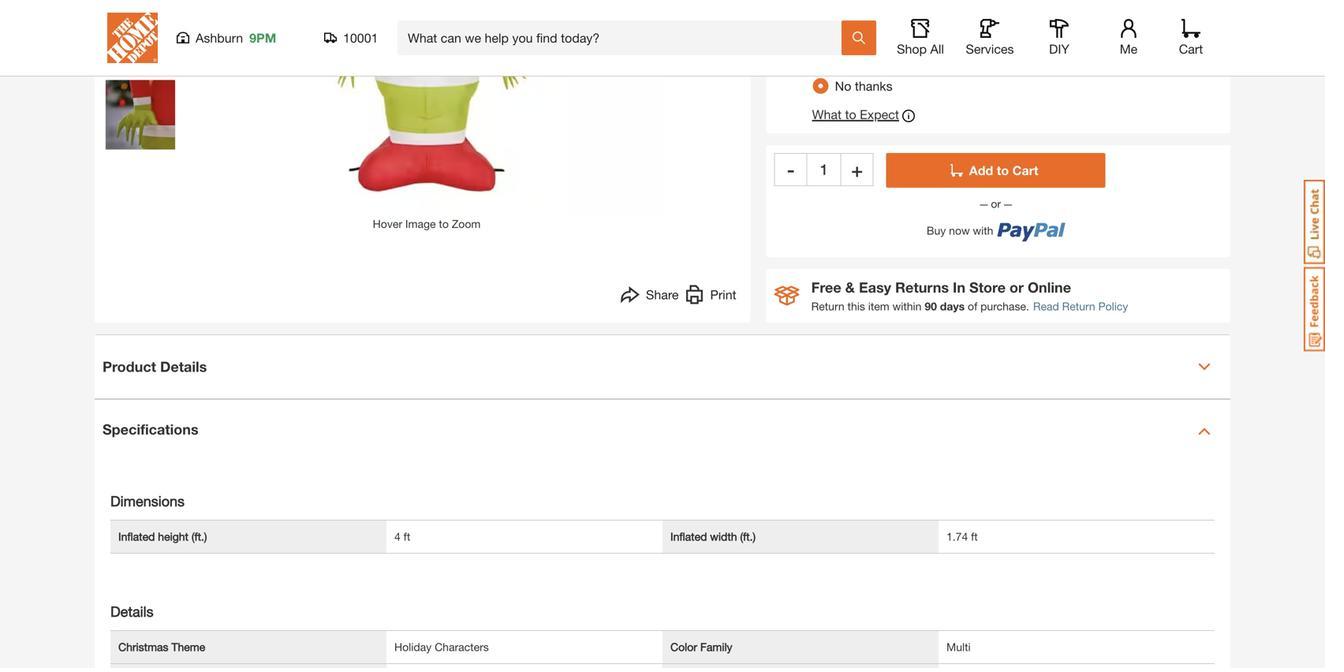 Task type: describe. For each thing, give the bounding box(es) containing it.
policy
[[1099, 300, 1128, 313]]

christmas
[[118, 640, 168, 653]]

of
[[968, 300, 978, 313]]

multi
[[947, 640, 971, 653]]

shop all
[[897, 41, 944, 56]]

$3.00
[[881, 50, 913, 65]]

details inside button
[[160, 358, 207, 375]]

hover image to zoom
[[373, 217, 481, 230]]

home
[[861, 22, 895, 37]]

cart link
[[1174, 19, 1209, 57]]

christmas theme
[[118, 640, 205, 653]]

live chat image
[[1304, 180, 1325, 264]]

90
[[925, 300, 937, 313]]

inflated height (ft.)
[[118, 530, 207, 543]]

icon image
[[774, 286, 800, 306]]

holiday characters
[[394, 640, 489, 653]]

/
[[874, 50, 878, 65]]

year
[[846, 50, 870, 65]]

days
[[940, 300, 965, 313]]

inflated for inflated height (ft.)
[[118, 530, 155, 543]]

to inside "button"
[[439, 217, 449, 230]]

or inside free & easy returns in store or online return this item within 90 days of purchase. read return policy
[[1010, 279, 1024, 296]]

to for add
[[997, 163, 1009, 178]]

item
[[868, 300, 890, 313]]

+ button
[[841, 153, 874, 186]]

image
[[405, 217, 436, 230]]

depot
[[899, 22, 933, 37]]

color
[[671, 640, 697, 653]]

within
[[893, 300, 922, 313]]

plan
[[998, 22, 1023, 37]]

store
[[970, 279, 1006, 296]]

shop all button
[[895, 19, 946, 57]]

cart inside button
[[1013, 163, 1039, 178]]

10001 button
[[324, 30, 379, 46]]

select a home depot protection plan by allstate for:
[[812, 22, 1108, 37]]

share
[[646, 287, 679, 302]]

feedback link image
[[1304, 267, 1325, 352]]

with
[[973, 224, 994, 237]]

protection
[[937, 22, 995, 37]]

for:
[[1089, 22, 1108, 37]]

&
[[845, 279, 855, 296]]

theme
[[172, 640, 205, 653]]

product details button
[[95, 335, 1231, 398]]

now
[[949, 224, 970, 237]]

by
[[1026, 22, 1040, 37]]

inflated for inflated width (ft.)
[[671, 530, 707, 543]]

diy button
[[1034, 19, 1085, 57]]

ft for 4 ft
[[404, 530, 410, 543]]

zoom
[[452, 217, 481, 230]]

height
[[158, 530, 188, 543]]

4 ft
[[394, 530, 410, 543]]

family
[[700, 640, 733, 653]]

print button
[[685, 285, 737, 308]]

2 year / $3.00
[[835, 50, 913, 65]]

this
[[848, 300, 865, 313]]

diy
[[1049, 41, 1070, 56]]

read
[[1033, 300, 1059, 313]]

thanks
[[855, 78, 893, 93]]

2 return from the left
[[1062, 300, 1095, 313]]

(ft.) for inflated height (ft.)
[[192, 530, 207, 543]]

specifications
[[103, 421, 198, 438]]

+
[[852, 158, 863, 180]]

9pm
[[249, 30, 276, 45]]

buy now with button
[[886, 212, 1106, 242]]

- button
[[774, 153, 808, 186]]

services
[[966, 41, 1014, 56]]



Task type: locate. For each thing, give the bounding box(es) containing it.
inflated left width
[[671, 530, 707, 543]]

caret image for product details
[[1198, 360, 1211, 373]]

cart
[[1179, 41, 1203, 56], [1013, 163, 1039, 178]]

1 ft from the left
[[404, 530, 410, 543]]

caret image
[[1198, 360, 1211, 373], [1198, 425, 1211, 438]]

0 vertical spatial caret image
[[1198, 360, 1211, 373]]

width
[[710, 530, 737, 543]]

or
[[988, 197, 1004, 210], [1010, 279, 1024, 296]]

to left zoom
[[439, 217, 449, 230]]

hover
[[373, 217, 402, 230]]

allstate
[[1044, 22, 1085, 37]]

add to cart
[[969, 163, 1039, 178]]

1 horizontal spatial ft
[[971, 530, 978, 543]]

to inside button
[[845, 107, 856, 122]]

ft
[[404, 530, 410, 543], [971, 530, 978, 543]]

buy now with
[[927, 224, 994, 237]]

inflated width (ft.)
[[671, 530, 756, 543]]

specifications button
[[95, 400, 1231, 463]]

read return policy link
[[1033, 298, 1128, 315]]

(ft.) right "height"
[[192, 530, 207, 543]]

what to expect
[[812, 107, 899, 122]]

(ft.)
[[192, 530, 207, 543], [740, 530, 756, 543]]

grinch christmas inflatables 23gm83133 1d.4 image
[[106, 80, 175, 149]]

1 (ft.) from the left
[[192, 530, 207, 543]]

1 vertical spatial caret image
[[1198, 425, 1211, 438]]

add
[[969, 163, 993, 178]]

2 (ft.) from the left
[[740, 530, 756, 543]]

hover image to zoom button
[[190, 0, 663, 232]]

inflated
[[118, 530, 155, 543], [671, 530, 707, 543]]

details right "product"
[[160, 358, 207, 375]]

all
[[930, 41, 944, 56]]

free
[[811, 279, 841, 296]]

0 horizontal spatial details
[[110, 603, 154, 620]]

2 vertical spatial to
[[439, 217, 449, 230]]

details
[[160, 358, 207, 375], [110, 603, 154, 620]]

product details
[[103, 358, 207, 375]]

ashburn
[[196, 30, 243, 45]]

1 horizontal spatial (ft.)
[[740, 530, 756, 543]]

1 vertical spatial details
[[110, 603, 154, 620]]

no thanks
[[835, 78, 893, 93]]

What can we help you find today? search field
[[408, 21, 841, 54]]

select
[[812, 22, 848, 37]]

add to cart button
[[886, 153, 1106, 188]]

1 vertical spatial or
[[1010, 279, 1024, 296]]

to right add
[[997, 163, 1009, 178]]

ft right 4
[[404, 530, 410, 543]]

1 horizontal spatial cart
[[1179, 41, 1203, 56]]

1 horizontal spatial or
[[1010, 279, 1024, 296]]

-
[[787, 158, 795, 180]]

2 inflated from the left
[[671, 530, 707, 543]]

to for what
[[845, 107, 856, 122]]

2 horizontal spatial to
[[997, 163, 1009, 178]]

product
[[103, 358, 156, 375]]

expect
[[860, 107, 899, 122]]

option group containing 2 year /
[[807, 43, 926, 100]]

or up purchase.
[[1010, 279, 1024, 296]]

return down free
[[811, 300, 845, 313]]

grinch christmas inflatables 23gm83133 a0.3 image
[[106, 0, 175, 66]]

ashburn 9pm
[[196, 30, 276, 45]]

what
[[812, 107, 842, 122]]

0 horizontal spatial or
[[988, 197, 1004, 210]]

1 caret image from the top
[[1198, 360, 1211, 373]]

returns
[[895, 279, 949, 296]]

the home depot logo image
[[107, 13, 158, 63]]

1 horizontal spatial return
[[1062, 300, 1095, 313]]

easy
[[859, 279, 891, 296]]

buy
[[927, 224, 946, 237]]

1 horizontal spatial inflated
[[671, 530, 707, 543]]

cart right add
[[1013, 163, 1039, 178]]

caret image inside the specifications button
[[1198, 425, 1211, 438]]

inflated left "height"
[[118, 530, 155, 543]]

option group
[[807, 43, 926, 100]]

0 vertical spatial to
[[845, 107, 856, 122]]

2 caret image from the top
[[1198, 425, 1211, 438]]

4
[[394, 530, 401, 543]]

what to expect button
[[812, 106, 915, 125]]

or up buy now with button
[[988, 197, 1004, 210]]

1 return from the left
[[811, 300, 845, 313]]

ft for 1.74 ft
[[971, 530, 978, 543]]

dimensions
[[110, 492, 185, 509]]

1 inflated from the left
[[118, 530, 155, 543]]

(ft.) for inflated width (ft.)
[[740, 530, 756, 543]]

no
[[835, 78, 852, 93]]

details up christmas
[[110, 603, 154, 620]]

caret image inside 'product details' button
[[1198, 360, 1211, 373]]

print
[[710, 287, 737, 302]]

characters
[[435, 640, 489, 653]]

0 vertical spatial or
[[988, 197, 1004, 210]]

me
[[1120, 41, 1138, 56]]

1.74 ft
[[947, 530, 978, 543]]

to
[[845, 107, 856, 122], [997, 163, 1009, 178], [439, 217, 449, 230]]

to right what
[[845, 107, 856, 122]]

1 vertical spatial to
[[997, 163, 1009, 178]]

1.74
[[947, 530, 968, 543]]

in
[[953, 279, 966, 296]]

(ft.) right width
[[740, 530, 756, 543]]

0 horizontal spatial cart
[[1013, 163, 1039, 178]]

0 vertical spatial cart
[[1179, 41, 1203, 56]]

ft right 1.74
[[971, 530, 978, 543]]

caret image for specifications
[[1198, 425, 1211, 438]]

color family
[[671, 640, 733, 653]]

to inside button
[[997, 163, 1009, 178]]

online
[[1028, 279, 1071, 296]]

purchase.
[[981, 300, 1029, 313]]

shop
[[897, 41, 927, 56]]

services button
[[965, 19, 1015, 57]]

None field
[[808, 153, 841, 186]]

share button
[[621, 285, 679, 308]]

0 vertical spatial details
[[160, 358, 207, 375]]

2
[[835, 50, 842, 65]]

holiday
[[394, 640, 432, 653]]

cart right me
[[1179, 41, 1203, 56]]

free & easy returns in store or online return this item within 90 days of purchase. read return policy
[[811, 279, 1128, 313]]

2 ft from the left
[[971, 530, 978, 543]]

0 horizontal spatial ft
[[404, 530, 410, 543]]

me button
[[1104, 19, 1154, 57]]

0 horizontal spatial (ft.)
[[192, 530, 207, 543]]

return right the read
[[1062, 300, 1095, 313]]

0 horizontal spatial to
[[439, 217, 449, 230]]

10001
[[343, 30, 378, 45]]

0 horizontal spatial return
[[811, 300, 845, 313]]

1 horizontal spatial details
[[160, 358, 207, 375]]

0 horizontal spatial inflated
[[118, 530, 155, 543]]

a
[[851, 22, 858, 37]]

1 horizontal spatial to
[[845, 107, 856, 122]]

1 vertical spatial cart
[[1013, 163, 1039, 178]]



Task type: vqa. For each thing, say whether or not it's contained in the screenshot.
The Buy Now With
yes



